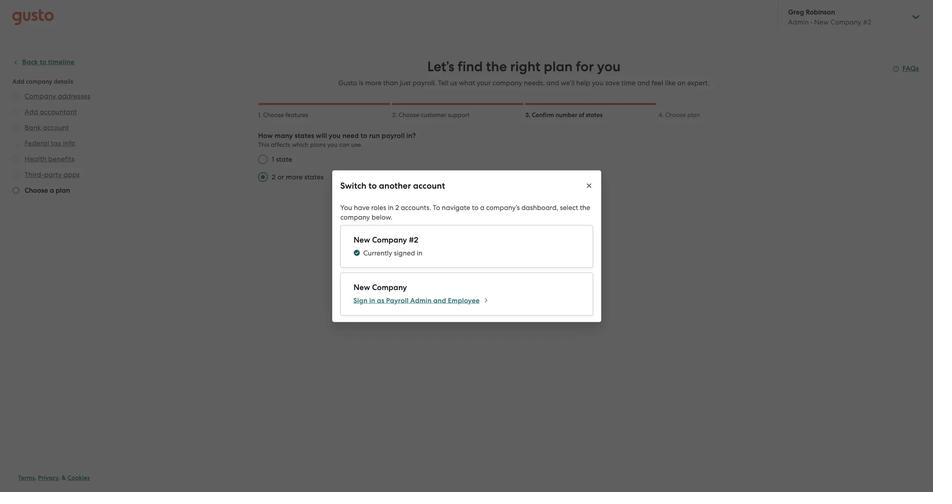 Task type: locate. For each thing, give the bounding box(es) containing it.
states for of
[[586, 112, 603, 119]]

you left can
[[327, 141, 338, 149]]

0 vertical spatial the
[[486, 58, 507, 75]]

2 choose from the left
[[399, 112, 420, 119]]

2 right roles at the left
[[395, 204, 399, 212]]

below.
[[372, 213, 392, 221]]

,
[[557, 204, 558, 212], [35, 475, 37, 482], [59, 475, 60, 482]]

company inside , select the company below.
[[340, 213, 370, 221]]

currently signed in
[[363, 249, 423, 257]]

continue button
[[519, 199, 568, 218]]

company right your
[[493, 79, 523, 87]]

states inside how many states will you need to run payroll in? this affects which plans you can use.
[[295, 132, 314, 140]]

need
[[343, 132, 359, 140]]

the up your
[[486, 58, 507, 75]]

in down #2 on the left of the page
[[417, 249, 423, 257]]

back button
[[481, 199, 516, 218]]

2 or more states radio
[[254, 168, 272, 186]]

#2
[[409, 235, 418, 245]]

0 horizontal spatial to
[[361, 132, 368, 140]]

, inside , select the company below.
[[557, 204, 558, 212]]

accounts.
[[401, 204, 431, 212]]

2
[[272, 173, 276, 181], [395, 204, 399, 212]]

switch to another account dialog
[[332, 170, 601, 322]]

account menu element
[[778, 0, 922, 34]]

new up sign
[[354, 283, 370, 292]]

2 company from the top
[[372, 283, 407, 292]]

, select the company below.
[[340, 204, 590, 221]]

1 vertical spatial in
[[417, 249, 423, 257]]

in left the as
[[370, 297, 376, 305]]

you
[[340, 204, 352, 212]]

payroll.
[[413, 79, 437, 87]]

1 vertical spatial new
[[354, 283, 370, 292]]

company
[[493, 79, 523, 87], [340, 213, 370, 221]]

us
[[451, 79, 457, 87]]

2 inside the dialog main content element
[[395, 204, 399, 212]]

1 vertical spatial plan
[[688, 112, 700, 119]]

confirm
[[532, 112, 554, 119]]

and right "admin"
[[434, 297, 447, 305]]

states right of
[[586, 112, 603, 119]]

new up currently
[[354, 235, 370, 245]]

what
[[459, 79, 475, 87]]

new for new company
[[354, 283, 370, 292]]

to right switch
[[369, 181, 377, 191]]

in right roles at the left
[[388, 204, 394, 212]]

2 horizontal spatial ,
[[557, 204, 558, 212]]

to
[[433, 204, 440, 212]]

plan
[[544, 58, 573, 75], [688, 112, 700, 119]]

0 horizontal spatial company
[[340, 213, 370, 221]]

2 vertical spatial states
[[305, 173, 324, 181]]

1 horizontal spatial more
[[365, 79, 382, 87]]

company up currently signed in at bottom left
[[372, 235, 407, 245]]

0 horizontal spatial more
[[286, 173, 303, 181]]

confirm number of states
[[532, 112, 603, 119]]

number
[[556, 112, 578, 119]]

like
[[665, 79, 676, 87]]

2 horizontal spatial choose
[[666, 112, 686, 119]]

find
[[458, 58, 483, 75]]

more inside let's find the right plan for you gusto is more than just payroll. tell us what your company needs, and we'll help you save time and feel like an expert.
[[365, 79, 382, 87]]

2 horizontal spatial and
[[638, 79, 650, 87]]

1 horizontal spatial the
[[580, 204, 590, 212]]

more
[[365, 79, 382, 87], [286, 173, 303, 181]]

1 vertical spatial 2
[[395, 204, 399, 212]]

affects
[[271, 141, 291, 149]]

cookies button
[[68, 474, 90, 484]]

you right help
[[592, 79, 604, 87]]

dialog main content element
[[332, 198, 601, 322]]

states
[[586, 112, 603, 119], [295, 132, 314, 140], [305, 173, 324, 181]]

can
[[339, 141, 350, 149]]

select
[[560, 204, 578, 212]]

1 choose from the left
[[263, 112, 284, 119]]

0 horizontal spatial in
[[370, 297, 376, 305]]

0 horizontal spatial 2
[[272, 173, 276, 181]]

0 vertical spatial plan
[[544, 58, 573, 75]]

choose customer support
[[399, 112, 470, 119]]

choose for choose customer support
[[399, 112, 420, 119]]

how many states will you need to run payroll in? this affects which plans you can use.
[[258, 132, 416, 149]]

0 vertical spatial more
[[365, 79, 382, 87]]

states for more
[[305, 173, 324, 181]]

choose for choose features
[[263, 112, 284, 119]]

2 left or
[[272, 173, 276, 181]]

1 state
[[272, 156, 293, 164]]

company
[[372, 235, 407, 245], [372, 283, 407, 292]]

1 horizontal spatial ,
[[59, 475, 60, 482]]

to left the a
[[472, 204, 479, 212]]

to left run at left top
[[361, 132, 368, 140]]

and left we'll
[[547, 79, 560, 87]]

, left privacy
[[35, 475, 37, 482]]

more right is
[[365, 79, 382, 87]]

in
[[388, 204, 394, 212], [417, 249, 423, 257], [370, 297, 376, 305]]

the
[[486, 58, 507, 75], [580, 204, 590, 212]]

1 horizontal spatial 2
[[395, 204, 399, 212]]

1 horizontal spatial choose
[[399, 112, 420, 119]]

states up which
[[295, 132, 314, 140]]

just
[[400, 79, 411, 87]]

plan down the expert.
[[688, 112, 700, 119]]

2 new from the top
[[354, 283, 370, 292]]

this
[[258, 141, 269, 149]]

the right select
[[580, 204, 590, 212]]

1 vertical spatial company
[[372, 283, 407, 292]]

1 new from the top
[[354, 235, 370, 245]]

1 vertical spatial states
[[295, 132, 314, 140]]

back
[[490, 204, 506, 213]]

company for new company
[[372, 283, 407, 292]]

and
[[547, 79, 560, 87], [638, 79, 650, 87], [434, 297, 447, 305]]

company's
[[486, 204, 520, 212]]

a
[[480, 204, 485, 212]]

1 vertical spatial the
[[580, 204, 590, 212]]

0 horizontal spatial choose
[[263, 112, 284, 119]]

2 vertical spatial in
[[370, 297, 376, 305]]

0 vertical spatial company
[[493, 79, 523, 87]]

0 vertical spatial company
[[372, 235, 407, 245]]

0 vertical spatial states
[[586, 112, 603, 119]]

3 choose from the left
[[666, 112, 686, 119]]

roles
[[371, 204, 386, 212]]

the for find
[[486, 58, 507, 75]]

and inside the dialog main content element
[[434, 297, 447, 305]]

1 vertical spatial company
[[340, 213, 370, 221]]

you have roles in 2 accounts. to navigate to a company's dashboard
[[340, 204, 557, 212]]

currently
[[363, 249, 392, 257]]

1 company from the top
[[372, 235, 407, 245]]

to inside the dialog main content element
[[472, 204, 479, 212]]

0 vertical spatial to
[[361, 132, 368, 140]]

choose up how
[[263, 112, 284, 119]]

0 horizontal spatial the
[[486, 58, 507, 75]]

choose for choose plan
[[666, 112, 686, 119]]

states down plans
[[305, 173, 324, 181]]

choose down like
[[666, 112, 686, 119]]

company down the have
[[340, 213, 370, 221]]

new
[[354, 235, 370, 245], [354, 283, 370, 292]]

0 vertical spatial new
[[354, 235, 370, 245]]

0 horizontal spatial and
[[434, 297, 447, 305]]

more right or
[[286, 173, 303, 181]]

the inside let's find the right plan for you gusto is more than just payroll. tell us what your company needs, and we'll help you save time and feel like an expert.
[[486, 58, 507, 75]]

, left select
[[557, 204, 558, 212]]

0 horizontal spatial plan
[[544, 58, 573, 75]]

an
[[678, 79, 686, 87]]

plan up we'll
[[544, 58, 573, 75]]

2 horizontal spatial to
[[472, 204, 479, 212]]

faqs
[[903, 64, 920, 73]]

gusto
[[338, 79, 357, 87]]

account
[[413, 181, 445, 191]]

, left '&'
[[59, 475, 60, 482]]

company up payroll
[[372, 283, 407, 292]]

0 horizontal spatial ,
[[35, 475, 37, 482]]

choose
[[263, 112, 284, 119], [399, 112, 420, 119], [666, 112, 686, 119]]

2 vertical spatial to
[[472, 204, 479, 212]]

the inside , select the company below.
[[580, 204, 590, 212]]

use.
[[351, 141, 363, 149]]

we'll
[[561, 79, 575, 87]]

you
[[598, 58, 621, 75], [592, 79, 604, 87], [329, 132, 341, 140], [327, 141, 338, 149]]

choose up in?
[[399, 112, 420, 119]]

1 vertical spatial to
[[369, 181, 377, 191]]

and left feel
[[638, 79, 650, 87]]

switch
[[340, 181, 367, 191]]

0 vertical spatial in
[[388, 204, 394, 212]]

have
[[354, 204, 370, 212]]

1 horizontal spatial company
[[493, 79, 523, 87]]

to
[[361, 132, 368, 140], [369, 181, 377, 191], [472, 204, 479, 212]]



Task type: vqa. For each thing, say whether or not it's contained in the screenshot.
on to the left
no



Task type: describe. For each thing, give the bounding box(es) containing it.
dashboard
[[522, 204, 557, 212]]

1 horizontal spatial and
[[547, 79, 560, 87]]

save
[[606, 79, 620, 87]]

is
[[359, 79, 364, 87]]

needs,
[[524, 79, 545, 87]]

plan inside let's find the right plan for you gusto is more than just payroll. tell us what your company needs, and we'll help you save time and feel like an expert.
[[544, 58, 573, 75]]

sign in as payroll admin and employee
[[354, 297, 480, 305]]

expert.
[[688, 79, 710, 87]]

run
[[369, 132, 380, 140]]

terms link
[[18, 475, 35, 482]]

&
[[62, 475, 66, 482]]

which
[[292, 141, 309, 149]]

1 horizontal spatial plan
[[688, 112, 700, 119]]

you up the save
[[598, 58, 621, 75]]

help
[[577, 79, 591, 87]]

1
[[272, 156, 274, 164]]

the for select
[[580, 204, 590, 212]]

admin
[[411, 297, 432, 305]]

how
[[258, 132, 273, 140]]

choose plan
[[666, 112, 700, 119]]

choose features
[[263, 112, 308, 119]]

many
[[275, 132, 293, 140]]

0 vertical spatial 2
[[272, 173, 276, 181]]

you right will on the left top of the page
[[329, 132, 341, 140]]

tell
[[438, 79, 449, 87]]

time
[[622, 79, 636, 87]]

terms , privacy , & cookies
[[18, 475, 90, 482]]

your
[[477, 79, 491, 87]]

plans
[[310, 141, 326, 149]]

new for new company #2
[[354, 235, 370, 245]]

another
[[379, 181, 411, 191]]

switch to another account
[[340, 181, 445, 191]]

or
[[278, 173, 284, 181]]

home image
[[12, 9, 54, 25]]

payroll
[[386, 297, 409, 305]]

company for new company #2
[[372, 235, 407, 245]]

1 horizontal spatial in
[[388, 204, 394, 212]]

terms
[[18, 475, 35, 482]]

new company #2
[[354, 235, 418, 245]]

of
[[579, 112, 585, 119]]

2 or more states
[[272, 173, 324, 181]]

new company
[[354, 283, 407, 292]]

1 vertical spatial more
[[286, 173, 303, 181]]

privacy link
[[38, 475, 59, 482]]

faqs button
[[893, 64, 920, 74]]

let's
[[428, 58, 455, 75]]

as
[[377, 297, 385, 305]]

features
[[286, 112, 308, 119]]

right
[[511, 58, 541, 75]]

company inside let's find the right plan for you gusto is more than just payroll. tell us what your company needs, and we'll help you save time and feel like an expert.
[[493, 79, 523, 87]]

let's find the right plan for you gusto is more than just payroll. tell us what your company needs, and we'll help you save time and feel like an expert.
[[338, 58, 710, 87]]

navigate
[[442, 204, 470, 212]]

cookies
[[68, 475, 90, 482]]

for
[[576, 58, 594, 75]]

employee
[[448, 297, 480, 305]]

continue
[[529, 204, 558, 213]]

will
[[316, 132, 327, 140]]

sign
[[354, 297, 368, 305]]

feel
[[652, 79, 664, 87]]

state
[[276, 156, 293, 164]]

1 state radio
[[254, 151, 272, 168]]

in?
[[407, 132, 416, 140]]

to inside how many states will you need to run payroll in? this affects which plans you can use.
[[361, 132, 368, 140]]

customer
[[421, 112, 447, 119]]

than
[[383, 79, 398, 87]]

2 horizontal spatial in
[[417, 249, 423, 257]]

privacy
[[38, 475, 59, 482]]

support
[[448, 112, 470, 119]]

payroll
[[382, 132, 405, 140]]

1 horizontal spatial to
[[369, 181, 377, 191]]

signed
[[394, 249, 415, 257]]



